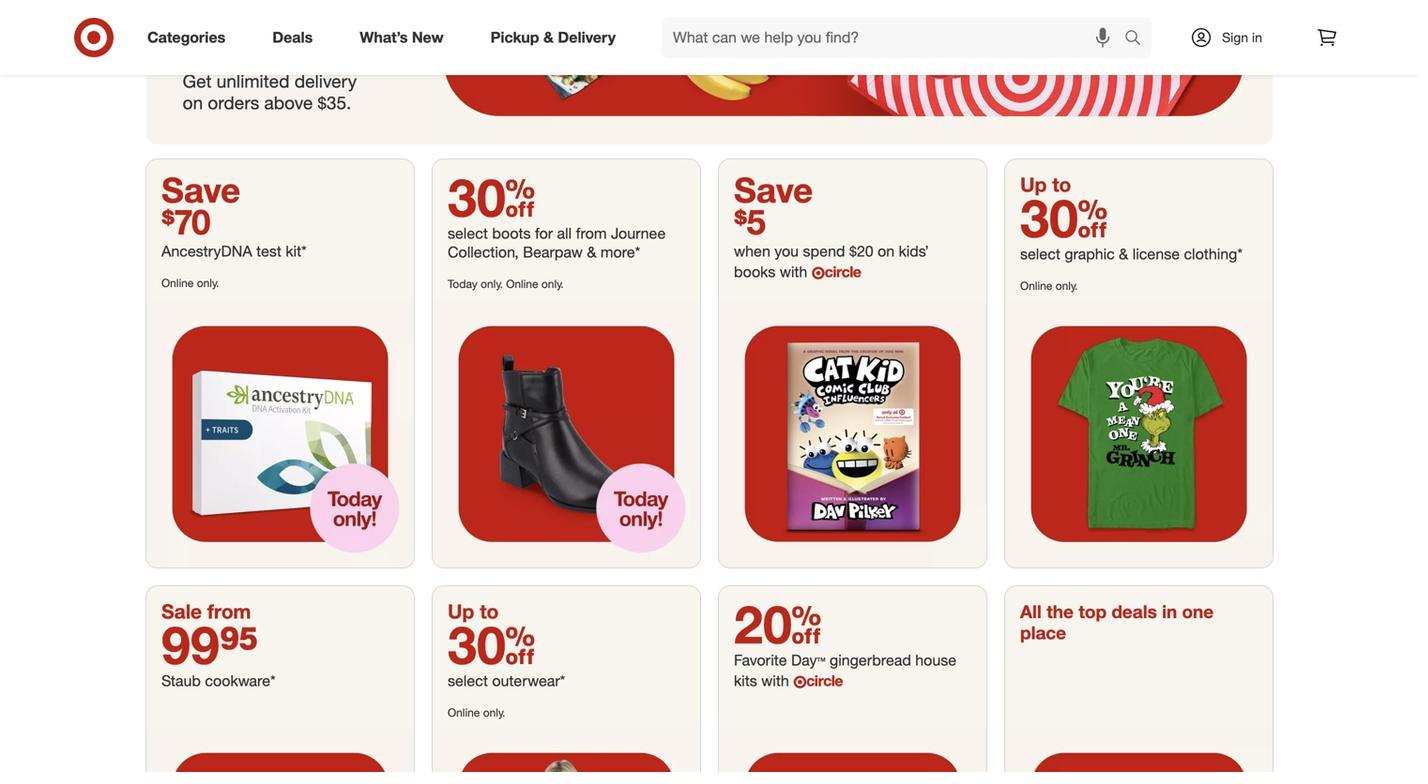Task type: locate. For each thing, give the bounding box(es) containing it.
2 horizontal spatial online only.
[[1021, 279, 1078, 293]]

0 horizontal spatial online only.
[[162, 276, 219, 290]]

house
[[916, 652, 957, 670]]

in right sign
[[1253, 29, 1263, 46]]

sign in link
[[1175, 17, 1292, 58]]

0 horizontal spatial select
[[448, 224, 488, 243]]

0 vertical spatial in
[[1253, 29, 1263, 46]]

save up 'ancestrydna'
[[162, 169, 241, 211]]

in left one
[[1163, 601, 1178, 623]]

up for select graphic & license clothing*
[[1021, 173, 1047, 197]]

on left orders
[[183, 92, 203, 114]]

99
[[162, 613, 220, 677]]

graphic
[[1065, 245, 1115, 263]]

from
[[576, 224, 607, 243], [207, 600, 251, 624]]

to up 'graphic'
[[1053, 173, 1072, 197]]

1 horizontal spatial today only! image
[[433, 300, 700, 568]]

to up select outerwear*
[[480, 600, 499, 624]]

select up the collection,
[[448, 224, 488, 243]]

top
[[1079, 601, 1107, 623]]

0 horizontal spatial from
[[207, 600, 251, 624]]

what's new link
[[344, 17, 467, 58]]

only. for select graphic & license clothing*
[[1056, 279, 1078, 293]]

staub
[[162, 672, 201, 691]]

today only! image for ancestrydna test kit*
[[146, 300, 414, 568]]

today only. online only.
[[448, 277, 564, 291]]

1 vertical spatial on
[[878, 242, 895, 261]]

save
[[162, 169, 241, 211], [734, 169, 813, 211]]

& inside 30 select boots for all from journee collection, bearpaw & more*
[[587, 243, 597, 261]]

collection,
[[448, 243, 519, 261]]

from right all
[[576, 224, 607, 243]]

ancestrydna test kit*
[[162, 242, 307, 261]]

on right $20
[[878, 242, 895, 261]]

0 vertical spatial on
[[183, 92, 203, 114]]

boots
[[492, 224, 531, 243]]

1 horizontal spatial up
[[1021, 173, 1047, 197]]

only. right 'today'
[[481, 277, 503, 291]]

0 horizontal spatial up to
[[448, 600, 499, 624]]

1 horizontal spatial to
[[1053, 173, 1072, 197]]

1 vertical spatial from
[[207, 600, 251, 624]]

0 horizontal spatial up
[[448, 600, 475, 624]]

staub cookware*
[[162, 672, 276, 691]]

1 horizontal spatial &
[[587, 243, 597, 261]]

bearpaw
[[523, 243, 583, 261]]

99 95
[[162, 613, 259, 677]]

select inside 30 select boots for all from journee collection, bearpaw & more*
[[448, 224, 488, 243]]

kit*
[[286, 242, 307, 261]]

with down favorite day ™
[[762, 672, 789, 690]]

0 vertical spatial circle
[[825, 263, 861, 281]]

only. down 'ancestrydna'
[[197, 276, 219, 290]]

circle
[[825, 263, 861, 281], [807, 672, 843, 690]]

0 horizontal spatial on
[[183, 92, 203, 114]]

online for select graphic & license clothing*
[[1021, 279, 1053, 293]]

1 horizontal spatial on
[[878, 242, 895, 261]]

1 horizontal spatial in
[[1253, 29, 1263, 46]]

2 save from the left
[[734, 169, 813, 211]]

online only. down 'graphic'
[[1021, 279, 1078, 293]]

kids'
[[899, 242, 929, 261]]

up to up select outerwear*
[[448, 600, 499, 624]]

up to
[[1021, 173, 1072, 197], [448, 600, 499, 624]]

1 vertical spatial select
[[1021, 245, 1061, 263]]

on
[[183, 92, 203, 114], [878, 242, 895, 261]]

place
[[1021, 623, 1067, 644]]

cookware*
[[205, 672, 276, 691]]

with
[[780, 263, 808, 281], [762, 672, 789, 690]]

sign in
[[1223, 29, 1263, 46]]

1 vertical spatial up to
[[448, 600, 499, 624]]

circle down $20
[[825, 263, 861, 281]]

0 vertical spatial up
[[1021, 173, 1047, 197]]

gingerbread house kits with
[[734, 652, 957, 690]]

when you spend $20 on kids' books with
[[734, 242, 929, 281]]

orders
[[208, 92, 259, 114]]

2 today only! image from the left
[[433, 300, 700, 568]]

1 vertical spatial with
[[762, 672, 789, 690]]

1 vertical spatial in
[[1163, 601, 1178, 623]]

.
[[350, 49, 355, 71]]

30 for select outerwear*
[[448, 613, 536, 677]]

pickup
[[491, 28, 539, 47]]

0 horizontal spatial save
[[162, 169, 241, 211]]

categories
[[147, 28, 226, 47]]

online
[[162, 276, 194, 290], [506, 277, 539, 291], [1021, 279, 1053, 293], [448, 706, 480, 720]]

0 horizontal spatial &
[[544, 28, 554, 47]]

save up you
[[734, 169, 813, 211]]

online only. for ancestrydna
[[162, 276, 219, 290]]

What can we help you find? suggestions appear below search field
[[662, 17, 1130, 58]]

only. down 'graphic'
[[1056, 279, 1078, 293]]

1 horizontal spatial online only.
[[448, 706, 506, 720]]

0 vertical spatial from
[[576, 224, 607, 243]]

when
[[734, 242, 771, 261]]

30 for select graphic & license clothing*
[[1021, 186, 1108, 250]]

circle for when you spend $20 on kids' books with
[[825, 263, 861, 281]]

0 horizontal spatial to
[[480, 600, 499, 624]]

$35.
[[318, 92, 351, 114]]

1 vertical spatial up
[[448, 600, 475, 624]]

up
[[1021, 173, 1047, 197], [448, 600, 475, 624]]

&
[[544, 28, 554, 47], [587, 243, 597, 261], [1119, 245, 1129, 263]]

0 vertical spatial with
[[780, 263, 808, 281]]

1 horizontal spatial up to
[[1021, 173, 1072, 197]]

one
[[1183, 601, 1214, 623]]

day
[[792, 652, 818, 670]]

1 save from the left
[[162, 169, 241, 211]]

online only. down 'ancestrydna'
[[162, 276, 219, 290]]

1 today only! image from the left
[[146, 300, 414, 568]]

30
[[448, 165, 536, 229], [1021, 186, 1108, 250], [448, 613, 536, 677]]

kits
[[734, 672, 758, 690]]

30 select boots for all from journee collection, bearpaw & more*
[[448, 165, 666, 261]]

& right pickup at the top of page
[[544, 28, 554, 47]]

select left 'graphic'
[[1021, 245, 1061, 263]]

only. down select outerwear*
[[483, 706, 506, 720]]

categories link
[[131, 17, 249, 58]]

select
[[448, 224, 488, 243], [1021, 245, 1061, 263]]

delivery
[[558, 28, 616, 47]]

deals
[[273, 28, 313, 47]]

0 vertical spatial select
[[448, 224, 488, 243]]

circle down ™
[[807, 672, 843, 690]]

1 horizontal spatial select
[[1021, 245, 1061, 263]]

sale
[[162, 600, 202, 624]]

in
[[1253, 29, 1263, 46], [1163, 601, 1178, 623]]

0 vertical spatial to
[[1053, 173, 1072, 197]]

for
[[535, 224, 553, 243]]

0 horizontal spatial in
[[1163, 601, 1178, 623]]

to
[[1053, 173, 1072, 197], [480, 600, 499, 624]]

pickup & delivery
[[491, 28, 616, 47]]

. get unlimited delivery on orders above $35.
[[183, 49, 357, 114]]

1 vertical spatial to
[[480, 600, 499, 624]]

from right sale on the left bottom of page
[[207, 600, 251, 624]]

on inside when you spend $20 on kids' books with
[[878, 242, 895, 261]]

on for orders
[[183, 92, 203, 114]]

ancestrydna
[[162, 242, 252, 261]]

$70
[[162, 201, 211, 243]]

& left license
[[1119, 245, 1129, 263]]

deals
[[1112, 601, 1158, 623]]

today
[[448, 277, 478, 291]]

online only. down select outerwear*
[[448, 706, 506, 720]]

& left more*
[[587, 243, 597, 261]]

today only! image
[[146, 300, 414, 568], [433, 300, 700, 568]]

on inside . get unlimited delivery on orders above $35.
[[183, 92, 203, 114]]

online only.
[[162, 276, 219, 290], [1021, 279, 1078, 293], [448, 706, 506, 720]]

up to for select graphic & license clothing*
[[1021, 173, 1072, 197]]

0 horizontal spatial today only! image
[[146, 300, 414, 568]]

$20
[[850, 242, 874, 261]]

with inside gingerbread house kits with
[[762, 672, 789, 690]]

0 vertical spatial up to
[[1021, 173, 1072, 197]]

from inside 30 select boots for all from journee collection, bearpaw & more*
[[576, 224, 607, 243]]

1 vertical spatial circle
[[807, 672, 843, 690]]

1 horizontal spatial from
[[576, 224, 607, 243]]

1 horizontal spatial save
[[734, 169, 813, 211]]

up to up 'graphic'
[[1021, 173, 1072, 197]]

with down you
[[780, 263, 808, 281]]

online for select outerwear*
[[448, 706, 480, 720]]

select outerwear*
[[448, 672, 566, 691]]

the
[[1047, 601, 1074, 623]]

favorite
[[734, 652, 787, 670]]

only.
[[197, 276, 219, 290], [481, 277, 503, 291], [542, 277, 564, 291], [1056, 279, 1078, 293], [483, 706, 506, 720]]



Task type: vqa. For each thing, say whether or not it's contained in the screenshot.
top
yes



Task type: describe. For each thing, give the bounding box(es) containing it.
select graphic & license clothing*
[[1021, 245, 1243, 263]]

what's new
[[360, 28, 444, 47]]

target black friday image
[[146, 0, 1273, 144]]

with inside when you spend $20 on kids' books with
[[780, 263, 808, 281]]

new
[[412, 28, 444, 47]]

to for select outerwear*
[[480, 600, 499, 624]]

™
[[818, 652, 826, 670]]

30 inside 30 select boots for all from journee collection, bearpaw & more*
[[448, 165, 536, 229]]

20
[[734, 592, 822, 656]]

what's
[[360, 28, 408, 47]]

you
[[775, 242, 799, 261]]

only. for ancestrydna test kit*
[[197, 276, 219, 290]]

save for $5
[[734, 169, 813, 211]]

sign
[[1223, 29, 1249, 46]]

search button
[[1116, 17, 1162, 62]]

circle for favorite day
[[807, 672, 843, 690]]

above
[[264, 92, 313, 114]]

delivery
[[295, 71, 357, 92]]

in inside all the top deals in one place
[[1163, 601, 1178, 623]]

spend
[[803, 242, 846, 261]]

gingerbread
[[830, 652, 912, 670]]

on for kids'
[[878, 242, 895, 261]]

unlimited
[[217, 71, 290, 92]]

license
[[1133, 245, 1180, 263]]

only. down bearpaw
[[542, 277, 564, 291]]

save for $70
[[162, 169, 241, 211]]

all the top deals in one place link
[[1006, 587, 1273, 773]]

deals link
[[257, 17, 336, 58]]

pickup & delivery link
[[475, 17, 639, 58]]

all
[[557, 224, 572, 243]]

up to for select outerwear*
[[448, 600, 499, 624]]

test
[[256, 242, 282, 261]]

up for select outerwear*
[[448, 600, 475, 624]]

$5
[[734, 201, 766, 243]]

online only. for select
[[1021, 279, 1078, 293]]

more*
[[601, 243, 641, 261]]

favorite day ™
[[734, 652, 826, 670]]

books
[[734, 263, 776, 281]]

search
[[1116, 30, 1162, 48]]

95
[[220, 613, 259, 677]]

only. for select outerwear*
[[483, 706, 506, 720]]

all
[[1021, 601, 1042, 623]]

to for select graphic & license clothing*
[[1053, 173, 1072, 197]]

all the top deals in one place
[[1021, 601, 1214, 644]]

2 horizontal spatial &
[[1119, 245, 1129, 263]]

online for ancestrydna test kit*
[[162, 276, 194, 290]]

get
[[183, 71, 212, 92]]

today only! image for select boots for all from journee collection, bearpaw & more*
[[433, 300, 700, 568]]

sale from
[[162, 600, 251, 624]]

clothing*
[[1184, 245, 1243, 263]]

journee
[[611, 224, 666, 243]]



